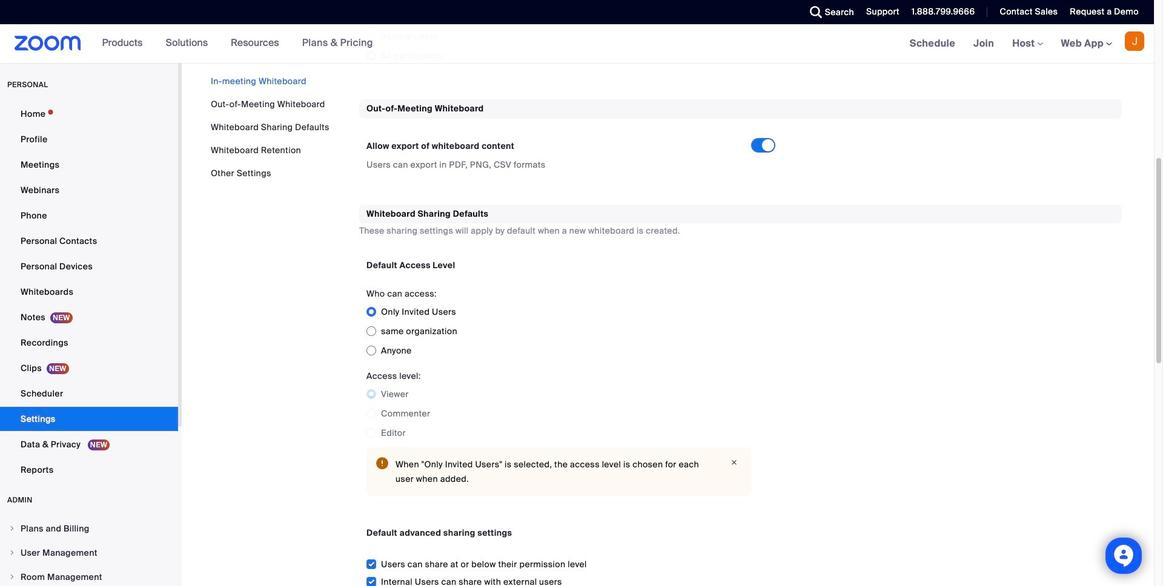 Task type: describe. For each thing, give the bounding box(es) containing it.
3 menu item from the top
[[0, 566, 178, 586]]

whiteboard sharing defaults element
[[359, 205, 1122, 586]]

who can access: option group
[[367, 302, 751, 361]]

1 menu item from the top
[[0, 517, 178, 540]]

1 right image from the top
[[8, 549, 16, 557]]

access level: option group
[[367, 385, 751, 443]]

meetings navigation
[[901, 24, 1154, 64]]

warning image
[[376, 458, 388, 470]]

admin menu menu
[[0, 517, 178, 586]]

close image
[[727, 458, 742, 468]]

right image
[[8, 525, 16, 533]]

2 right image from the top
[[8, 574, 16, 581]]



Task type: locate. For each thing, give the bounding box(es) containing it.
0 vertical spatial right image
[[8, 549, 16, 557]]

alert inside whiteboard sharing defaults element
[[367, 448, 751, 496]]

zoom logo image
[[15, 36, 81, 51]]

product information navigation
[[93, 24, 382, 63]]

menu bar
[[211, 75, 329, 179]]

1 vertical spatial right image
[[8, 574, 16, 581]]

1 vertical spatial menu item
[[0, 542, 178, 565]]

out-of-meeting whiteboard element
[[359, 100, 1122, 185]]

2 vertical spatial menu item
[[0, 566, 178, 586]]

banner
[[0, 24, 1154, 64]]

menu item
[[0, 517, 178, 540], [0, 542, 178, 565], [0, 566, 178, 586]]

0 vertical spatial menu item
[[0, 517, 178, 540]]

personal menu menu
[[0, 102, 178, 483]]

2 menu item from the top
[[0, 542, 178, 565]]

profile picture image
[[1125, 32, 1144, 51]]

right image
[[8, 549, 16, 557], [8, 574, 16, 581]]

alert
[[367, 448, 751, 496]]

option group
[[367, 8, 785, 66]]



Task type: vqa. For each thing, say whether or not it's contained in the screenshot.
the middle Now
no



